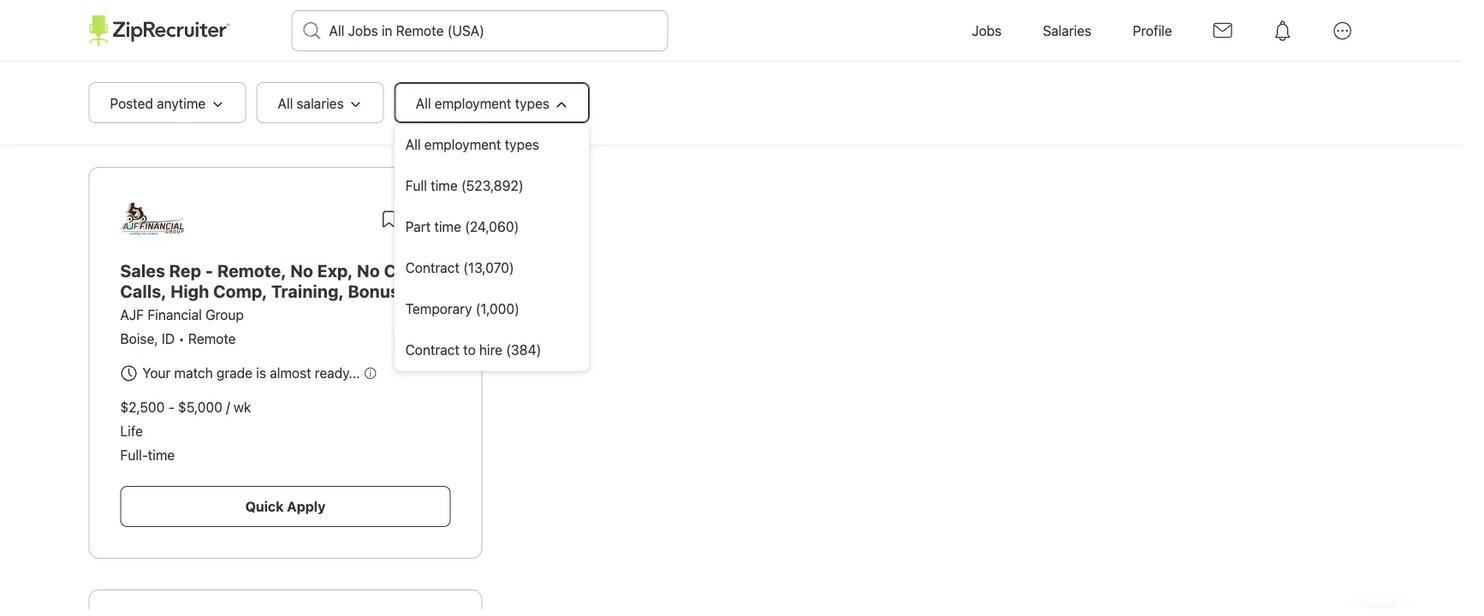 Task type: describe. For each thing, give the bounding box(es) containing it.
training,
[[271, 281, 344, 301]]

salaries link
[[1022, 0, 1112, 62]]

profile
[[1133, 23, 1172, 39]]

full time (523,892)
[[405, 178, 523, 194]]

quick
[[245, 499, 284, 515]]

all salaries
[[278, 95, 344, 112]]

types for all employment types button
[[505, 137, 539, 153]]

in
[[212, 128, 223, 144]]

quick apply
[[245, 499, 326, 515]]

1 vertical spatial jobs
[[143, 128, 169, 144]]

(1,000)
[[476, 301, 520, 317]]

bonus
[[348, 281, 400, 301]]

all jobs 563,757 jobs found in remote (usa)
[[89, 93, 315, 144]]

financial
[[147, 307, 202, 323]]

anytime
[[157, 95, 206, 112]]

contract to hire (384)
[[405, 342, 541, 358]]

- inside sales rep - remote, no exp, no cold calls, high comp, training, bonus ajf financial group boise, id • remote
[[205, 260, 213, 280]]

563,757
[[89, 128, 140, 144]]

1 no from the left
[[290, 260, 313, 280]]

0 vertical spatial jobs
[[123, 93, 170, 121]]

group
[[205, 307, 244, 323]]

jobs
[[972, 23, 1002, 39]]

contract (13,070) button
[[395, 247, 589, 288]]

calls,
[[120, 281, 166, 301]]

ajf
[[120, 307, 144, 323]]

part time (24,060) button
[[395, 206, 589, 247]]

remote,
[[217, 260, 286, 280]]

all employment types button
[[394, 82, 590, 123]]

full time (523,892) button
[[395, 165, 589, 206]]

sales rep - remote, no exp, no cold calls, high comp, training, bonus ajf financial group boise, id • remote
[[120, 260, 422, 347]]

match
[[174, 365, 213, 381]]

sales rep - remote, no exp, no cold calls, high comp, training, bonus link
[[120, 260, 432, 301]]

boise,
[[120, 331, 158, 347]]

remote inside all jobs 563,757 jobs found in remote (usa)
[[226, 128, 274, 144]]

/
[[226, 399, 230, 416]]

employment for all employment types popup button
[[435, 95, 511, 112]]

(13,070)
[[463, 260, 514, 276]]

all for all employment types popup button
[[416, 95, 431, 112]]

$5,000
[[178, 399, 222, 416]]

employment for all employment types button
[[424, 137, 501, 153]]

notifications image
[[1263, 11, 1302, 50]]

your
[[143, 365, 171, 381]]

contract (13,070)
[[405, 260, 514, 276]]

$2,500
[[120, 399, 165, 416]]

Search job title or keyword search field
[[292, 11, 667, 50]]

cold
[[384, 260, 422, 280]]

time for full
[[431, 178, 458, 194]]

rep
[[169, 260, 201, 280]]

2 no from the left
[[357, 260, 380, 280]]

boise, id link
[[120, 331, 175, 347]]

wk
[[234, 399, 251, 416]]

life
[[120, 423, 143, 440]]

exp,
[[317, 260, 353, 280]]

your match grade is almost ready... button
[[119, 359, 377, 387]]

id
[[162, 331, 175, 347]]

to
[[463, 342, 476, 358]]

time for part
[[434, 219, 461, 235]]

jobs link
[[951, 0, 1022, 62]]

your match grade is almost ready...
[[143, 365, 360, 381]]



Task type: locate. For each thing, give the bounding box(es) containing it.
temporary
[[405, 301, 472, 317]]

0 vertical spatial all employment types
[[416, 95, 549, 112]]

jobs down posted anytime
[[143, 128, 169, 144]]

(usa)
[[278, 128, 315, 144]]

contract for contract (13,070)
[[405, 260, 460, 276]]

employment
[[435, 95, 511, 112], [424, 137, 501, 153]]

types inside button
[[505, 137, 539, 153]]

salaries
[[1043, 23, 1092, 39]]

1 vertical spatial remote
[[188, 331, 236, 347]]

1 contract from the top
[[405, 260, 460, 276]]

time down $2,500
[[148, 447, 175, 463]]

0 horizontal spatial no
[[290, 260, 313, 280]]

all employment types inside popup button
[[416, 95, 549, 112]]

contract up temporary
[[405, 260, 460, 276]]

all
[[89, 93, 118, 121], [278, 95, 293, 112], [416, 95, 431, 112], [405, 137, 421, 153]]

1 vertical spatial time
[[434, 219, 461, 235]]

all for all salaries popup button
[[278, 95, 293, 112]]

full-
[[120, 447, 148, 463]]

0 vertical spatial contract
[[405, 260, 460, 276]]

apply
[[287, 499, 326, 515]]

- right rep on the top of page
[[205, 260, 213, 280]]

1 vertical spatial employment
[[424, 137, 501, 153]]

all inside all employment types button
[[405, 137, 421, 153]]

- inside $2,500 - $5,000 / wk life full-time
[[168, 399, 174, 416]]

all inside all jobs 563,757 jobs found in remote (usa)
[[89, 93, 118, 121]]

all up all employment types button
[[416, 95, 431, 112]]

save job for later image
[[379, 209, 399, 229]]

grade
[[216, 365, 252, 381]]

temporary (1,000) button
[[395, 288, 589, 330]]

is
[[256, 365, 266, 381]]

2 vertical spatial time
[[148, 447, 175, 463]]

remote right in
[[226, 128, 274, 144]]

•
[[178, 331, 185, 347]]

contract to hire (384) button
[[395, 330, 589, 371]]

no
[[290, 260, 313, 280], [357, 260, 380, 280]]

1 horizontal spatial -
[[205, 260, 213, 280]]

types for all employment types popup button
[[515, 95, 549, 112]]

ready...
[[315, 365, 360, 381]]

all up 563,757
[[89, 93, 118, 121]]

full
[[405, 178, 427, 194]]

time right full
[[431, 178, 458, 194]]

jobs up 563,757
[[123, 93, 170, 121]]

time
[[431, 178, 458, 194], [434, 219, 461, 235], [148, 447, 175, 463]]

contract for contract to hire (384)
[[405, 342, 460, 358]]

main element
[[89, 0, 1372, 62]]

0 vertical spatial types
[[515, 95, 549, 112]]

all up (usa)
[[278, 95, 293, 112]]

all employment types inside button
[[405, 137, 539, 153]]

types inside popup button
[[515, 95, 549, 112]]

employment up full time (523,892)
[[424, 137, 501, 153]]

temporary (1,000)
[[405, 301, 520, 317]]

posted
[[110, 95, 153, 112]]

no up bonus
[[357, 260, 380, 280]]

sales
[[120, 260, 165, 280]]

remote down group
[[188, 331, 236, 347]]

contract inside button
[[405, 342, 460, 358]]

all salaries button
[[256, 82, 384, 123]]

contract
[[405, 260, 460, 276], [405, 342, 460, 358]]

comp,
[[213, 281, 267, 301]]

no up training,
[[290, 260, 313, 280]]

0 vertical spatial -
[[205, 260, 213, 280]]

(523,892)
[[461, 178, 523, 194]]

part
[[405, 219, 431, 235]]

1 vertical spatial all employment types
[[405, 137, 539, 153]]

1 vertical spatial contract
[[405, 342, 460, 358]]

all employment types
[[416, 95, 549, 112], [405, 137, 539, 153]]

2 contract from the top
[[405, 342, 460, 358]]

jobs
[[123, 93, 170, 121], [143, 128, 169, 144]]

sales rep - remote, no exp, no cold calls, high comp, training, bonus image
[[120, 199, 190, 240]]

all inside all salaries popup button
[[278, 95, 293, 112]]

quick apply button
[[120, 486, 451, 527]]

found
[[173, 128, 208, 144]]

menu image
[[1323, 11, 1362, 50]]

posted anytime button
[[89, 82, 246, 123]]

job card menu element
[[410, 216, 451, 232]]

(24,060)
[[465, 219, 519, 235]]

all for all employment types button
[[405, 137, 421, 153]]

employment up all employment types button
[[435, 95, 511, 112]]

salaries
[[297, 95, 344, 112]]

part time (24,060)
[[405, 219, 519, 235]]

remote
[[226, 128, 274, 144], [188, 331, 236, 347]]

contract left to
[[405, 342, 460, 358]]

profile link
[[1112, 0, 1193, 62]]

posted anytime
[[110, 95, 206, 112]]

- left $5,000
[[168, 399, 174, 416]]

types up all employment types button
[[515, 95, 549, 112]]

remote inside sales rep - remote, no exp, no cold calls, high comp, training, bonus ajf financial group boise, id • remote
[[188, 331, 236, 347]]

ziprecruiter image
[[89, 15, 230, 46]]

0 vertical spatial remote
[[226, 128, 274, 144]]

hire
[[479, 342, 502, 358]]

$2,500 - $5,000 / wk life full-time
[[120, 399, 251, 463]]

all up full
[[405, 137, 421, 153]]

(384)
[[506, 342, 541, 358]]

high
[[170, 281, 209, 301]]

1 vertical spatial -
[[168, 399, 174, 416]]

almost
[[270, 365, 311, 381]]

0 horizontal spatial -
[[168, 399, 174, 416]]

0 vertical spatial employment
[[435, 95, 511, 112]]

types
[[515, 95, 549, 112], [505, 137, 539, 153]]

all employment types button
[[395, 124, 589, 165]]

all employment types for all employment types popup button
[[416, 95, 549, 112]]

all employment types up full time (523,892)
[[405, 137, 539, 153]]

employment inside popup button
[[435, 95, 511, 112]]

0 vertical spatial time
[[431, 178, 458, 194]]

all employment types for all employment types button
[[405, 137, 539, 153]]

1 vertical spatial types
[[505, 137, 539, 153]]

1 horizontal spatial no
[[357, 260, 380, 280]]

time inside $2,500 - $5,000 / wk life full-time
[[148, 447, 175, 463]]

all inside all employment types popup button
[[416, 95, 431, 112]]

employment inside button
[[424, 137, 501, 153]]

all employment types up all employment types button
[[416, 95, 549, 112]]

contract inside button
[[405, 260, 460, 276]]

time right part
[[434, 219, 461, 235]]

-
[[205, 260, 213, 280], [168, 399, 174, 416]]

ajf financial group link
[[120, 307, 244, 323]]

types up (523,892)
[[505, 137, 539, 153]]



Task type: vqa. For each thing, say whether or not it's contained in the screenshot.
Read Article
no



